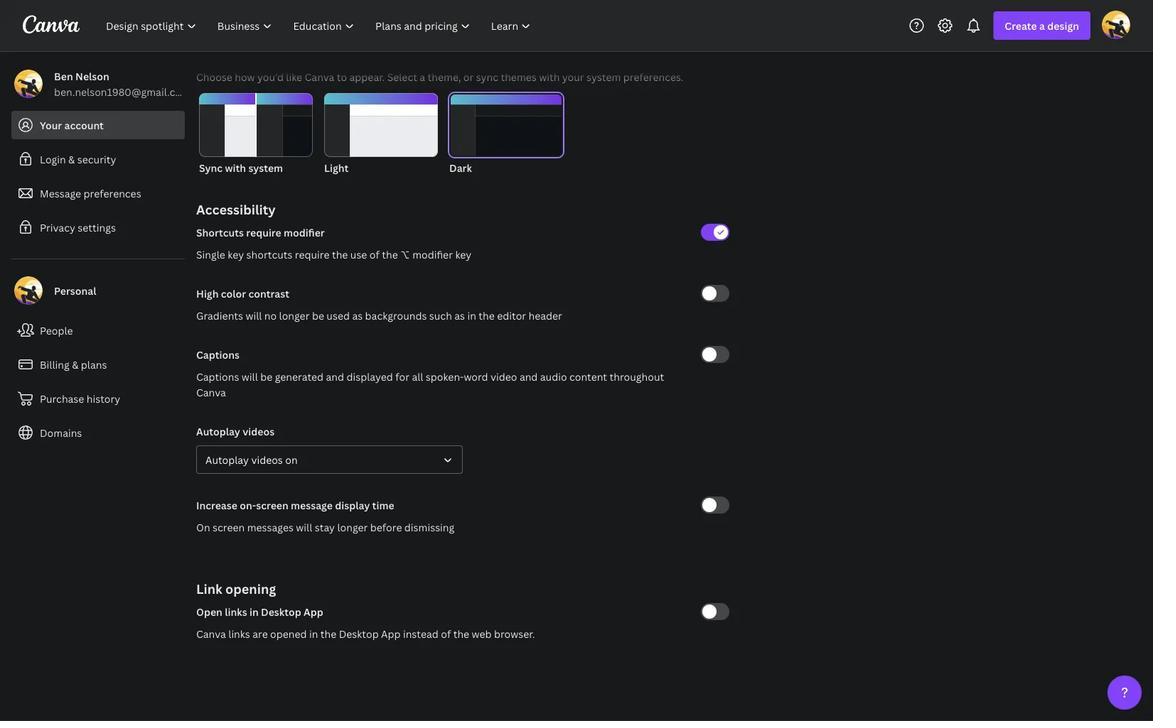 Task type: describe. For each thing, give the bounding box(es) containing it.
message preferences
[[40, 187, 141, 200]]

your
[[40, 118, 62, 132]]

to
[[337, 70, 347, 84]]

you'd
[[257, 70, 284, 84]]

sync with system
[[199, 161, 283, 175]]

used
[[327, 309, 350, 322]]

a inside dropdown button
[[1040, 19, 1045, 32]]

1 horizontal spatial modifier
[[413, 248, 453, 261]]

the left editor
[[479, 309, 495, 322]]

domains link
[[11, 419, 185, 447]]

0 horizontal spatial of
[[370, 248, 380, 261]]

0 vertical spatial require
[[246, 226, 281, 239]]

links for in
[[225, 605, 247, 619]]

autoplay videos on
[[206, 453, 298, 467]]

themes
[[501, 70, 537, 84]]

with inside sync with system button
[[225, 161, 246, 175]]

ben nelson ben.nelson1980@gmail.com
[[54, 69, 190, 98]]

generated
[[275, 370, 324, 384]]

settings
[[78, 221, 116, 234]]

design
[[1048, 19, 1079, 32]]

opened
[[270, 628, 307, 641]]

ben
[[54, 69, 73, 83]]

for
[[396, 370, 410, 384]]

increase
[[196, 499, 237, 512]]

privacy settings link
[[11, 213, 185, 242]]

how
[[235, 70, 255, 84]]

open links in desktop app
[[196, 605, 323, 619]]

system inside button
[[248, 161, 283, 175]]

Sync with system button
[[199, 93, 313, 176]]

0 vertical spatial screen
[[256, 499, 289, 512]]

use
[[350, 248, 367, 261]]

system inside the theme choose how you'd like canva to appear. select a theme, or sync themes with your system preferences.
[[587, 70, 621, 84]]

privacy
[[40, 221, 75, 234]]

word
[[464, 370, 488, 384]]

captions for captions
[[196, 348, 240, 362]]

purchase history link
[[11, 385, 185, 413]]

single
[[196, 248, 225, 261]]

2 horizontal spatial in
[[468, 309, 476, 322]]

theme,
[[428, 70, 461, 84]]

spoken-
[[426, 370, 464, 384]]

1 horizontal spatial of
[[441, 628, 451, 641]]

create a design button
[[994, 11, 1091, 40]]

2 vertical spatial in
[[309, 628, 318, 641]]

theme choose how you'd like canva to appear. select a theme, or sync themes with your system preferences.
[[196, 46, 684, 84]]

link opening
[[196, 581, 276, 598]]

captions will be generated and displayed for all spoken-word video and audio content throughout canva
[[196, 370, 664, 399]]

single key shortcuts require the use of the ⌥ modifier key
[[196, 248, 472, 261]]

color
[[221, 287, 246, 300]]

preferences.
[[623, 70, 684, 84]]

such
[[429, 309, 452, 322]]

ben.nelson1980@gmail.com
[[54, 85, 190, 98]]

videos for autoplay videos on
[[251, 453, 283, 467]]

message
[[40, 187, 81, 200]]

link
[[196, 581, 222, 598]]

like
[[286, 70, 302, 84]]

message preferences link
[[11, 179, 185, 208]]

appear.
[[350, 70, 385, 84]]

videos for autoplay videos
[[243, 425, 275, 438]]

contrast
[[249, 287, 289, 300]]

2 key from the left
[[455, 248, 472, 261]]

preferences
[[84, 187, 141, 200]]

canva inside the theme choose how you'd like canva to appear. select a theme, or sync themes with your system preferences.
[[305, 70, 334, 84]]

the left use
[[332, 248, 348, 261]]

your account link
[[11, 111, 185, 139]]

accessibility
[[196, 201, 276, 218]]

account
[[64, 118, 104, 132]]

on screen messages will stay longer before dismissing
[[196, 521, 455, 534]]

messages
[[247, 521, 294, 534]]

1 as from the left
[[352, 309, 363, 322]]

opening
[[225, 581, 276, 598]]

shortcuts require modifier
[[196, 226, 325, 239]]

editor
[[497, 309, 526, 322]]

gradients
[[196, 309, 243, 322]]

ben nelson image
[[1102, 10, 1131, 39]]

are
[[253, 628, 268, 641]]

open
[[196, 605, 222, 619]]

plans
[[81, 358, 107, 372]]

message
[[291, 499, 333, 512]]



Task type: locate. For each thing, give the bounding box(es) containing it.
2 vertical spatial canva
[[196, 628, 226, 641]]

of right use
[[370, 248, 380, 261]]

1 horizontal spatial system
[[587, 70, 621, 84]]

autoplay
[[196, 425, 240, 438], [206, 453, 249, 467]]

purchase
[[40, 392, 84, 406]]

dismissing
[[405, 521, 455, 534]]

people link
[[11, 316, 185, 345]]

key
[[228, 248, 244, 261], [455, 248, 472, 261]]

a inside the theme choose how you'd like canva to appear. select a theme, or sync themes with your system preferences.
[[420, 70, 425, 84]]

choose
[[196, 70, 232, 84]]

app up opened
[[304, 605, 323, 619]]

key right ⌥
[[455, 248, 472, 261]]

1 horizontal spatial be
[[312, 309, 324, 322]]

Autoplay videos on button
[[196, 446, 463, 474]]

& left plans
[[72, 358, 79, 372]]

0 vertical spatial be
[[312, 309, 324, 322]]

1 and from the left
[[326, 370, 344, 384]]

2 as from the left
[[455, 309, 465, 322]]

billing
[[40, 358, 69, 372]]

audio
[[540, 370, 567, 384]]

time
[[372, 499, 394, 512]]

0 horizontal spatial screen
[[213, 521, 245, 534]]

longer right no
[[279, 309, 310, 322]]

video
[[491, 370, 517, 384]]

1 horizontal spatial longer
[[337, 521, 368, 534]]

the left 'web'
[[453, 628, 469, 641]]

captions up autoplay videos
[[196, 370, 239, 384]]

screen up messages
[[256, 499, 289, 512]]

in
[[468, 309, 476, 322], [250, 605, 259, 619], [309, 628, 318, 641]]

header
[[529, 309, 562, 322]]

browser.
[[494, 628, 535, 641]]

0 vertical spatial app
[[304, 605, 323, 619]]

captions for captions will be generated and displayed for all spoken-word video and audio content throughout canva
[[196, 370, 239, 384]]

0 horizontal spatial require
[[246, 226, 281, 239]]

1 vertical spatial app
[[381, 628, 401, 641]]

will for no
[[246, 309, 262, 322]]

1 vertical spatial of
[[441, 628, 451, 641]]

security
[[77, 153, 116, 166]]

autoplay up autoplay videos on
[[196, 425, 240, 438]]

the right opened
[[321, 628, 337, 641]]

autoplay inside button
[[206, 453, 249, 467]]

autoplay for autoplay videos on
[[206, 453, 249, 467]]

0 horizontal spatial with
[[225, 161, 246, 175]]

require right 'shortcuts'
[[295, 248, 330, 261]]

0 vertical spatial longer
[[279, 309, 310, 322]]

web
[[472, 628, 492, 641]]

light
[[324, 161, 349, 175]]

1 vertical spatial with
[[225, 161, 246, 175]]

of right instead
[[441, 628, 451, 641]]

1 captions from the top
[[196, 348, 240, 362]]

nelson
[[75, 69, 109, 83]]

0 vertical spatial desktop
[[261, 605, 301, 619]]

a right select
[[420, 70, 425, 84]]

1 horizontal spatial screen
[[256, 499, 289, 512]]

people
[[40, 324, 73, 337]]

theme
[[196, 46, 239, 63]]

1 vertical spatial be
[[260, 370, 273, 384]]

1 horizontal spatial and
[[520, 370, 538, 384]]

display
[[335, 499, 370, 512]]

system up accessibility
[[248, 161, 283, 175]]

desktop
[[261, 605, 301, 619], [339, 628, 379, 641]]

canva left the to
[[305, 70, 334, 84]]

app
[[304, 605, 323, 619], [381, 628, 401, 641]]

history
[[87, 392, 120, 406]]

1 horizontal spatial in
[[309, 628, 318, 641]]

1 horizontal spatial app
[[381, 628, 401, 641]]

displayed
[[347, 370, 393, 384]]

0 horizontal spatial and
[[326, 370, 344, 384]]

2 captions from the top
[[196, 370, 239, 384]]

before
[[370, 521, 402, 534]]

1 vertical spatial a
[[420, 70, 425, 84]]

as
[[352, 309, 363, 322], [455, 309, 465, 322]]

1 vertical spatial links
[[228, 628, 250, 641]]

0 horizontal spatial be
[[260, 370, 273, 384]]

be left the generated at the bottom
[[260, 370, 273, 384]]

1 vertical spatial longer
[[337, 521, 368, 534]]

1 vertical spatial will
[[242, 370, 258, 384]]

with right sync
[[225, 161, 246, 175]]

the
[[332, 248, 348, 261], [382, 248, 398, 261], [479, 309, 495, 322], [321, 628, 337, 641], [453, 628, 469, 641]]

videos inside button
[[251, 453, 283, 467]]

personal
[[54, 284, 96, 298]]

Light button
[[324, 93, 438, 176]]

0 horizontal spatial desktop
[[261, 605, 301, 619]]

will inside captions will be generated and displayed for all spoken-word video and audio content throughout canva
[[242, 370, 258, 384]]

0 horizontal spatial modifier
[[284, 226, 325, 239]]

1 horizontal spatial require
[[295, 248, 330, 261]]

0 vertical spatial autoplay
[[196, 425, 240, 438]]

canva
[[305, 70, 334, 84], [196, 386, 226, 399], [196, 628, 226, 641]]

high
[[196, 287, 219, 300]]

0 horizontal spatial system
[[248, 161, 283, 175]]

0 horizontal spatial key
[[228, 248, 244, 261]]

canva inside captions will be generated and displayed for all spoken-word video and audio content throughout canva
[[196, 386, 226, 399]]

2 and from the left
[[520, 370, 538, 384]]

1 vertical spatial in
[[250, 605, 259, 619]]

increase on-screen message display time
[[196, 499, 394, 512]]

shortcuts
[[246, 248, 293, 261]]

1 vertical spatial &
[[72, 358, 79, 372]]

modifier right ⌥
[[413, 248, 453, 261]]

canva up autoplay videos
[[196, 386, 226, 399]]

will left the generated at the bottom
[[242, 370, 258, 384]]

will left stay
[[296, 521, 312, 534]]

as right such
[[455, 309, 465, 322]]

modifier
[[284, 226, 325, 239], [413, 248, 453, 261]]

1 horizontal spatial as
[[455, 309, 465, 322]]

0 vertical spatial in
[[468, 309, 476, 322]]

and right video
[[520, 370, 538, 384]]

on-
[[240, 499, 256, 512]]

will
[[246, 309, 262, 322], [242, 370, 258, 384], [296, 521, 312, 534]]

captions inside captions will be generated and displayed for all spoken-word video and audio content throughout canva
[[196, 370, 239, 384]]

sync
[[199, 161, 223, 175]]

1 key from the left
[[228, 248, 244, 261]]

gradients will no longer be used as backgrounds such as in the editor header
[[196, 309, 562, 322]]

0 horizontal spatial as
[[352, 309, 363, 322]]

links for are
[[228, 628, 250, 641]]

1 horizontal spatial with
[[539, 70, 560, 84]]

login & security
[[40, 153, 116, 166]]

will for be
[[242, 370, 258, 384]]

0 horizontal spatial a
[[420, 70, 425, 84]]

be
[[312, 309, 324, 322], [260, 370, 273, 384]]

videos up autoplay videos on
[[243, 425, 275, 438]]

videos
[[243, 425, 275, 438], [251, 453, 283, 467]]

0 horizontal spatial longer
[[279, 309, 310, 322]]

create a design
[[1005, 19, 1079, 32]]

0 vertical spatial canva
[[305, 70, 334, 84]]

autoplay down autoplay videos
[[206, 453, 249, 467]]

0 vertical spatial captions
[[196, 348, 240, 362]]

app left instead
[[381, 628, 401, 641]]

canva down open
[[196, 628, 226, 641]]

1 vertical spatial screen
[[213, 521, 245, 534]]

⌥
[[400, 248, 410, 261]]

be left used
[[312, 309, 324, 322]]

no
[[264, 309, 277, 322]]

modifier up the single key shortcuts require the use of the ⌥ modifier key in the top of the page
[[284, 226, 325, 239]]

domains
[[40, 426, 82, 440]]

dark
[[449, 161, 472, 175]]

will left no
[[246, 309, 262, 322]]

links down the link opening
[[225, 605, 247, 619]]

& right login
[[68, 153, 75, 166]]

0 vertical spatial videos
[[243, 425, 275, 438]]

0 vertical spatial with
[[539, 70, 560, 84]]

in up are
[[250, 605, 259, 619]]

top level navigation element
[[97, 11, 543, 40]]

autoplay for autoplay videos
[[196, 425, 240, 438]]

on
[[285, 453, 298, 467]]

0 vertical spatial modifier
[[284, 226, 325, 239]]

of
[[370, 248, 380, 261], [441, 628, 451, 641]]

longer
[[279, 309, 310, 322], [337, 521, 368, 534]]

all
[[412, 370, 423, 384]]

captions down gradients on the top left of the page
[[196, 348, 240, 362]]

shortcuts
[[196, 226, 244, 239]]

0 vertical spatial a
[[1040, 19, 1045, 32]]

desktop left instead
[[339, 628, 379, 641]]

& for billing
[[72, 358, 79, 372]]

or
[[463, 70, 474, 84]]

1 horizontal spatial desktop
[[339, 628, 379, 641]]

as right used
[[352, 309, 363, 322]]

0 vertical spatial links
[[225, 605, 247, 619]]

0 horizontal spatial app
[[304, 605, 323, 619]]

a left design on the top of page
[[1040, 19, 1045, 32]]

1 vertical spatial canva
[[196, 386, 226, 399]]

desktop up opened
[[261, 605, 301, 619]]

links left are
[[228, 628, 250, 641]]

billing & plans link
[[11, 351, 185, 379]]

2 vertical spatial will
[[296, 521, 312, 534]]

system right your
[[587, 70, 621, 84]]

login & security link
[[11, 145, 185, 174]]

with left your
[[539, 70, 560, 84]]

0 vertical spatial system
[[587, 70, 621, 84]]

with inside the theme choose how you'd like canva to appear. select a theme, or sync themes with your system preferences.
[[539, 70, 560, 84]]

canva links are opened in the desktop app instead of the web browser.
[[196, 628, 535, 641]]

the left ⌥
[[382, 248, 398, 261]]

screen down increase
[[213, 521, 245, 534]]

instead
[[403, 628, 439, 641]]

with
[[539, 70, 560, 84], [225, 161, 246, 175]]

0 vertical spatial of
[[370, 248, 380, 261]]

longer down display
[[337, 521, 368, 534]]

key right single on the left top of page
[[228, 248, 244, 261]]

login
[[40, 153, 66, 166]]

1 vertical spatial system
[[248, 161, 283, 175]]

0 vertical spatial &
[[68, 153, 75, 166]]

1 horizontal spatial key
[[455, 248, 472, 261]]

billing & plans
[[40, 358, 107, 372]]

1 vertical spatial autoplay
[[206, 453, 249, 467]]

throughout
[[610, 370, 664, 384]]

require up 'shortcuts'
[[246, 226, 281, 239]]

autoplay videos
[[196, 425, 275, 438]]

system
[[587, 70, 621, 84], [248, 161, 283, 175]]

backgrounds
[[365, 309, 427, 322]]

1 horizontal spatial a
[[1040, 19, 1045, 32]]

and left 'displayed' on the left of the page
[[326, 370, 344, 384]]

require
[[246, 226, 281, 239], [295, 248, 330, 261]]

1 vertical spatial videos
[[251, 453, 283, 467]]

be inside captions will be generated and displayed for all spoken-word video and audio content throughout canva
[[260, 370, 273, 384]]

your account
[[40, 118, 104, 132]]

content
[[570, 370, 607, 384]]

Dark button
[[449, 93, 563, 176]]

1 vertical spatial desktop
[[339, 628, 379, 641]]

1 vertical spatial captions
[[196, 370, 239, 384]]

privacy settings
[[40, 221, 116, 234]]

videos left 'on'
[[251, 453, 283, 467]]

your
[[562, 70, 584, 84]]

purchase history
[[40, 392, 120, 406]]

in right opened
[[309, 628, 318, 641]]

captions
[[196, 348, 240, 362], [196, 370, 239, 384]]

0 vertical spatial will
[[246, 309, 262, 322]]

0 horizontal spatial in
[[250, 605, 259, 619]]

high color contrast
[[196, 287, 289, 300]]

& for login
[[68, 153, 75, 166]]

on
[[196, 521, 210, 534]]

stay
[[315, 521, 335, 534]]

1 vertical spatial require
[[295, 248, 330, 261]]

1 vertical spatial modifier
[[413, 248, 453, 261]]

in right such
[[468, 309, 476, 322]]



Task type: vqa. For each thing, say whether or not it's contained in the screenshot.


